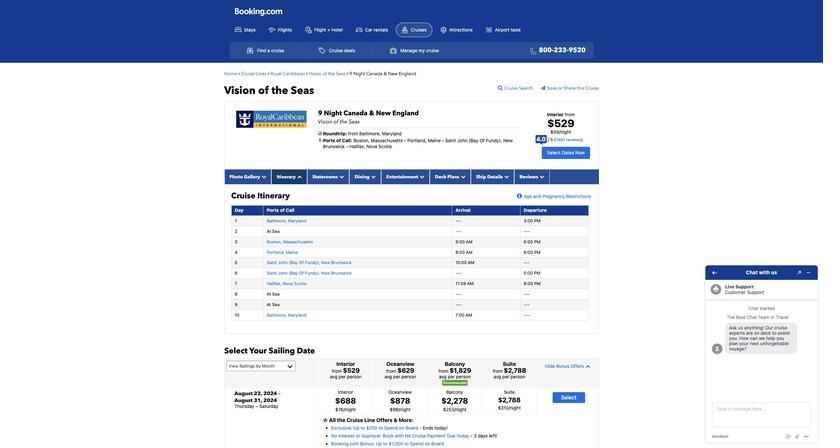 Task type: describe. For each thing, give the bounding box(es) containing it.
of down lines
[[258, 83, 269, 98]]

a
[[268, 48, 270, 53]]

)
[[582, 137, 583, 142]]

1 horizontal spatial board
[[432, 441, 444, 447]]

2
[[235, 229, 237, 234]]

0 vertical spatial fundy),
[[486, 138, 502, 143]]

roundtrip:
[[323, 131, 347, 136]]

select link
[[553, 392, 585, 403]]

canada for 9 night canada & new england
[[367, 71, 383, 77]]

1 horizontal spatial •
[[404, 138, 406, 143]]

more:
[[399, 417, 414, 423]]

5 inside 4.0 / 5 ( 1481 reviews )
[[551, 137, 553, 142]]

1 vertical spatial vision of the seas
[[224, 83, 314, 98]]

taxis
[[511, 27, 521, 32]]

0 horizontal spatial spend
[[384, 426, 398, 431]]

2 vertical spatial &
[[394, 417, 398, 423]]

0 vertical spatial portland,
[[408, 138, 427, 143]]

saint john (bay of fundy), new brunswick for 5
[[267, 260, 352, 265]]

the down royal
[[272, 83, 288, 98]]

0 horizontal spatial •
[[346, 144, 348, 149]]

to down no interest or approval: book with no cruise payment due today link at bottom
[[405, 441, 409, 447]]

royal caribbean image
[[236, 111, 307, 128]]

/ for $2,788
[[509, 405, 510, 411]]

exclusive:
[[331, 426, 352, 431]]

person for $629
[[402, 374, 416, 380]]

am for 11:59 am
[[467, 281, 474, 286]]

saturday
[[260, 404, 278, 409]]

flights link
[[264, 23, 297, 37]]

chevron down image for dining
[[370, 174, 376, 179]]

interior for $688
[[338, 389, 353, 395]]

9520
[[569, 46, 586, 55]]

22,
[[254, 390, 262, 397]]

2 2024 from the top
[[264, 397, 277, 404]]

at sea for 8
[[267, 292, 280, 297]]

select for your
[[224, 346, 248, 357]]

portland, maine link
[[267, 250, 298, 255]]

1 vertical spatial halifax,
[[267, 281, 282, 286]]

9 for 9
[[235, 302, 238, 307]]

2 horizontal spatial select
[[561, 395, 577, 401]]

to down book
[[383, 441, 388, 447]]

from for interior from $529 avg per person
[[332, 369, 342, 374]]

book
[[383, 433, 394, 439]]

vision of the seas link
[[309, 71, 347, 77]]

9 night canada & new england vision of the seas
[[318, 109, 419, 125]]

0 vertical spatial –
[[279, 390, 281, 397]]

avg for $2,788
[[494, 374, 501, 380]]

select          dates now
[[548, 150, 585, 156]]

deals
[[344, 48, 355, 53]]

9:00 am
[[456, 239, 473, 244]]

deck plans button
[[430, 170, 471, 184]]

portland, maine
[[267, 250, 298, 255]]

saint john (bay of fundy), new brunswick link for 6
[[267, 271, 352, 276]]

home link
[[224, 71, 237, 77]]

stays link
[[230, 23, 261, 37]]

800-233-9520
[[539, 46, 586, 55]]

with
[[395, 433, 404, 439]]

0 vertical spatial brunswick
[[323, 144, 345, 149]]

night for $878
[[400, 407, 411, 412]]

angle right image for vision of the seas
[[347, 71, 349, 76]]

save or share this cruise
[[547, 85, 599, 91]]

$529 for interior from $529 $59 / night
[[548, 117, 575, 129]]

at for 8
[[267, 292, 271, 297]]

pm for 11:59 am
[[534, 281, 541, 286]]

/ for $688
[[344, 407, 345, 412]]

ship details button
[[471, 170, 515, 184]]

staterooms button
[[307, 170, 350, 184]]

paper plane image
[[541, 86, 547, 90]]

4.0 / 5 ( 1481 reviews )
[[537, 136, 583, 143]]

find a cruise
[[257, 48, 284, 53]]

4 pm from the top
[[534, 271, 541, 276]]

$629
[[398, 367, 415, 375]]

select for dates
[[548, 150, 561, 156]]

1 vertical spatial –
[[256, 404, 258, 409]]

age
[[524, 194, 532, 199]]

chevron down image for entertainment
[[418, 174, 425, 179]]

reviews
[[567, 137, 582, 142]]

search image
[[498, 85, 505, 90]]

& for 9 night canada & new england
[[384, 71, 387, 77]]

1481 reviews link
[[556, 137, 582, 142]]

baltimore, maryland link for 10
[[267, 313, 307, 318]]

travel menu navigation
[[230, 42, 594, 59]]

exclusive: up to $200 to spend on board -             ends today! no interest or approval: book with no cruise payment due today -                         3 days left! booking.com bonus: up to $1,000 to spend on board
[[331, 426, 498, 447]]

car
[[365, 27, 373, 32]]

0 vertical spatial maryland
[[382, 131, 402, 136]]

date
[[297, 346, 315, 357]]

night for 9 night canada & new england vision of the seas
[[324, 109, 342, 118]]

booking.com
[[331, 441, 359, 447]]

night for $2,278
[[456, 407, 467, 412]]

flight + hotel link
[[300, 23, 348, 37]]

night inside interior from $529 $59 / night
[[561, 129, 572, 135]]

exclusive: up to $200 to spend on board link
[[331, 426, 418, 431]]

hide bonus offers link
[[539, 361, 597, 372]]

view sailings by month
[[229, 364, 275, 369]]

stays
[[244, 27, 256, 32]]

am for 8:00 am
[[466, 250, 473, 255]]

approval:
[[362, 433, 382, 439]]

fundy), for 6
[[305, 271, 320, 276]]

sea for 8
[[272, 292, 280, 297]]

1 vertical spatial offers
[[377, 417, 393, 423]]

manage my cruise
[[401, 48, 439, 53]]

1 vertical spatial seas
[[291, 83, 314, 98]]

0 vertical spatial (bay
[[469, 138, 479, 143]]

cruise deals link
[[312, 44, 363, 57]]

3:00
[[524, 218, 533, 224]]

0 vertical spatial maine
[[428, 138, 441, 143]]

chevron up image
[[296, 174, 302, 179]]

find a cruise link
[[240, 44, 291, 57]]

attractions
[[450, 27, 473, 32]]

star image
[[323, 418, 328, 423]]

pm for 8:00 am
[[534, 250, 541, 255]]

cruise for find a cruise
[[271, 48, 284, 53]]

0 vertical spatial baltimore,
[[359, 131, 381, 136]]

0 vertical spatial up
[[354, 426, 360, 431]]

brunswick for 6
[[331, 271, 352, 276]]

night for 9 night canada & new england
[[354, 71, 365, 77]]

seas inside 9 night canada & new england vision of the seas
[[349, 118, 360, 125]]

$878
[[390, 396, 410, 406]]

sea for 2
[[272, 229, 280, 234]]

0 vertical spatial vision
[[309, 71, 322, 77]]

/ inside 4.0 / 5 ( 1481 reviews )
[[548, 137, 549, 142]]

days
[[478, 433, 488, 439]]

globe image
[[318, 131, 322, 136]]

suite for $2,788
[[504, 389, 515, 395]]

1 vertical spatial up
[[376, 441, 382, 447]]

map marker image
[[319, 138, 322, 143]]

10
[[235, 313, 240, 318]]

10:00 am
[[456, 260, 475, 265]]

payment
[[427, 433, 446, 439]]

from for oceanview from $629 avg per person
[[387, 369, 396, 374]]

9 for 9 night canada & new england
[[350, 71, 352, 77]]

cruise search link
[[498, 85, 540, 91]]

6
[[235, 271, 238, 276]]

0 vertical spatial halifax,
[[350, 144, 365, 149]]

hide bonus offers
[[545, 364, 584, 369]]

attractions link
[[435, 23, 478, 37]]

1 vertical spatial vision
[[224, 83, 256, 98]]

baltimore, maryland for 10
[[267, 313, 307, 318]]

boston, for boston, massachusetts
[[267, 239, 282, 244]]

$253
[[443, 407, 455, 412]]

oceanview from $629 avg per person
[[385, 361, 416, 380]]

2 horizontal spatial •
[[442, 138, 444, 143]]

interest
[[339, 433, 355, 439]]

1 horizontal spatial nova
[[367, 144, 377, 149]]

1 horizontal spatial or
[[558, 85, 563, 91]]

cruise deals
[[329, 48, 355, 53]]

due
[[447, 433, 455, 439]]

night for $688
[[345, 407, 356, 412]]

today
[[457, 433, 469, 439]]

to right $200
[[379, 426, 383, 431]]

bonus
[[557, 364, 570, 369]]

entertainment button
[[381, 170, 430, 184]]

person for $529
[[347, 374, 362, 380]]

per for $529
[[339, 374, 346, 380]]

pm for 9:00 am
[[534, 239, 541, 244]]

ports for ports of call
[[267, 207, 279, 213]]

0 vertical spatial saint john (bay of fundy), new brunswick
[[323, 138, 513, 149]]

manage
[[401, 48, 418, 53]]

reviews
[[520, 174, 538, 180]]

3:00 pm
[[524, 218, 541, 224]]

fundy), for 5
[[305, 260, 320, 265]]

caribbean
[[283, 71, 305, 77]]

(bay for 6
[[289, 271, 298, 276]]

to left $200
[[361, 426, 365, 431]]

7:00
[[456, 313, 465, 318]]

1 august from the top
[[235, 390, 253, 397]]

of left the call
[[280, 207, 285, 213]]

800-233-9520 link
[[528, 46, 586, 55]]

/ for $2,278
[[455, 407, 456, 412]]

share
[[564, 85, 576, 91]]

6:00 pm for 9:00 am
[[524, 239, 541, 244]]

john inside the saint john (bay of fundy), new brunswick
[[457, 138, 468, 143]]

from for balcony from $1,829 avg per person
[[439, 369, 449, 374]]

1 vertical spatial on
[[425, 441, 430, 447]]

brunswick for 5
[[331, 260, 352, 265]]

5:00
[[524, 271, 533, 276]]

at for 2
[[267, 229, 271, 234]]

8:00 for pm
[[524, 281, 533, 286]]

angle right image
[[268, 71, 269, 76]]

1 horizontal spatial halifax, nova scotia
[[348, 144, 392, 149]]

cruise left the search
[[505, 85, 518, 91]]

airport taxis link
[[481, 23, 526, 37]]

new inside 9 night canada & new england vision of the seas
[[376, 109, 391, 118]]

booking.com bonus: up to $1,000 to spend on board link
[[331, 441, 444, 447]]

interior from $529 $59 / night
[[547, 112, 575, 135]]

angle right image for home
[[238, 71, 240, 76]]

or inside exclusive: up to $200 to spend on board -             ends today! no interest or approval: book with no cruise payment due today -                         3 days left! booking.com bonus: up to $1,000 to spend on board
[[356, 433, 360, 439]]

11:59
[[456, 281, 466, 286]]



Task type: locate. For each thing, give the bounding box(es) containing it.
from inside balcony from $1,829 avg per person
[[439, 369, 449, 374]]

massachusetts for boston, massachusetts
[[283, 239, 313, 244]]

boston, massachusetts link
[[267, 239, 313, 244]]

all the cruise line offers & more:
[[328, 417, 414, 423]]

0 horizontal spatial nova
[[283, 281, 293, 286]]

7:00 am
[[456, 313, 472, 318]]

offers right bonus
[[571, 364, 584, 369]]

night inside 9 night canada & new england vision of the seas
[[324, 109, 342, 118]]

interior inside interior from $529 avg per person
[[337, 361, 355, 367]]

0 horizontal spatial no
[[331, 433, 337, 439]]

4 avg from the left
[[494, 374, 501, 380]]

0 vertical spatial baltimore, maryland
[[267, 218, 307, 224]]

2 angle right image from the left
[[306, 71, 308, 76]]

1 vertical spatial 6:00
[[524, 250, 533, 255]]

balcony for $2,278
[[447, 389, 463, 395]]

of for 6
[[299, 271, 304, 276]]

oceanview inside oceanview from $629 avg per person
[[387, 361, 415, 367]]

balcony inside balcony from $1,829 avg per person
[[445, 361, 465, 367]]

$2,788 up suite $2,788 $310 / night
[[504, 367, 526, 375]]

from inside interior from $529 $59 / night
[[565, 112, 575, 117]]

1 vertical spatial saint john (bay of fundy), new brunswick link
[[267, 271, 352, 276]]

chevron down image left reviews
[[503, 174, 509, 179]]

info circle image
[[515, 193, 524, 200]]

– left saturday
[[256, 404, 258, 409]]

2 vertical spatial at sea
[[267, 302, 280, 307]]

1 vertical spatial &
[[369, 109, 375, 118]]

or right interest
[[356, 433, 360, 439]]

1 horizontal spatial &
[[384, 71, 387, 77]]

night inside oceanview $878 $98 / night
[[400, 407, 411, 412]]

cruise inside exclusive: up to $200 to spend on board -             ends today! no interest or approval: book with no cruise payment due today -                         3 days left! booking.com bonus: up to $1,000 to spend on board
[[412, 433, 426, 439]]

ports
[[323, 138, 335, 143], [267, 207, 279, 213]]

canada for 9 night canada & new england vision of the seas
[[344, 109, 368, 118]]

interior from $529 avg per person
[[330, 361, 362, 380]]

avg inside interior from $529 avg per person
[[330, 374, 338, 380]]

3 person from the left
[[456, 374, 471, 380]]

am for 7:00 am
[[466, 313, 472, 318]]

2 vertical spatial john
[[278, 271, 288, 276]]

1 vertical spatial or
[[356, 433, 360, 439]]

$200
[[366, 426, 378, 431]]

1 chevron down image from the left
[[338, 174, 344, 179]]

0 horizontal spatial $529
[[343, 367, 360, 375]]

from up recommended image
[[439, 369, 449, 374]]

(
[[554, 137, 556, 142]]

the up the roundtrip:
[[340, 118, 348, 125]]

cruise right this
[[586, 85, 599, 91]]

boston, massachusetts • portland, maine •
[[354, 138, 444, 143]]

2 vertical spatial of
[[299, 271, 304, 276]]

1 vertical spatial maryland
[[288, 218, 307, 224]]

2 at sea from the top
[[267, 292, 280, 297]]

staterooms
[[313, 174, 338, 180]]

11:59 am
[[456, 281, 474, 286]]

avg left $629
[[385, 374, 392, 380]]

maryland for 10
[[288, 313, 307, 318]]

chevron down image up and
[[538, 174, 545, 179]]

0 horizontal spatial massachusetts
[[283, 239, 313, 244]]

$529 inside interior from $529 $59 / night
[[548, 117, 575, 129]]

1 vertical spatial scotia
[[294, 281, 307, 286]]

2 avg from the left
[[385, 374, 392, 380]]

of down cruise deals link
[[323, 71, 327, 77]]

per
[[339, 374, 346, 380], [393, 374, 401, 380], [448, 374, 455, 380], [503, 374, 510, 380]]

9 right vision of the seas link
[[350, 71, 352, 77]]

/ inside interior from $529 $59 / night
[[559, 129, 561, 135]]

up down approval:
[[376, 441, 382, 447]]

view
[[229, 364, 238, 369]]

1 baltimore, maryland link from the top
[[267, 218, 307, 224]]

at
[[267, 229, 271, 234], [267, 292, 271, 297], [267, 302, 271, 307]]

1 person from the left
[[347, 374, 362, 380]]

halifax, nova scotia link
[[267, 281, 307, 286]]

avg for $629
[[385, 374, 392, 380]]

2 vertical spatial maryland
[[288, 313, 307, 318]]

from for roundtrip: from baltimore, maryland
[[348, 131, 358, 136]]

night down $2,278
[[456, 407, 467, 412]]

1 horizontal spatial –
[[279, 390, 281, 397]]

person up interior $688 $76 / night
[[347, 374, 362, 380]]

chevron down image for ship details
[[503, 174, 509, 179]]

6:00 for 9:00 am
[[524, 239, 533, 244]]

per inside suite from $2,788 avg per person
[[503, 374, 510, 380]]

save
[[547, 85, 557, 91]]

1 horizontal spatial portland,
[[408, 138, 427, 143]]

1 vertical spatial spend
[[410, 441, 424, 447]]

from for suite from $2,788 avg per person
[[493, 369, 503, 374]]

per inside oceanview from $629 avg per person
[[393, 374, 401, 380]]

night for $2,788
[[510, 405, 521, 411]]

2 saint john (bay of fundy), new brunswick link from the top
[[267, 271, 352, 276]]

suite
[[503, 361, 516, 367], [504, 389, 515, 395]]

saint john (bay of fundy), new brunswick link up halifax, nova scotia link at the bottom of the page
[[267, 271, 352, 276]]

halifax, nova scotia down roundtrip: from baltimore, maryland
[[348, 144, 392, 149]]

6:00 pm down the 3:00 pm
[[524, 239, 541, 244]]

$529 inside interior from $529 avg per person
[[343, 367, 360, 375]]

saint inside the saint john (bay of fundy), new brunswick
[[446, 138, 456, 143]]

offers inside hide bonus offers link
[[571, 364, 584, 369]]

2 vertical spatial fundy),
[[305, 271, 320, 276]]

6:00 pm up 5:00 pm
[[524, 250, 541, 255]]

(bay for 5
[[289, 260, 298, 265]]

new inside the saint john (bay of fundy), new brunswick
[[504, 138, 513, 143]]

spend down no interest or approval: book with no cruise payment due today link at bottom
[[410, 441, 424, 447]]

night inside suite $2,788 $310 / night
[[510, 405, 521, 411]]

of inside 9 night canada & new england vision of the seas
[[334, 118, 339, 125]]

$688
[[335, 396, 356, 406]]

up up interest
[[354, 426, 360, 431]]

am right 10:00
[[468, 260, 475, 265]]

2 at from the top
[[267, 292, 271, 297]]

1 horizontal spatial cruise
[[426, 48, 439, 53]]

2 person from the left
[[402, 374, 416, 380]]

month
[[262, 364, 275, 369]]

chevron down image left dining
[[338, 174, 344, 179]]

/ inside suite $2,788 $310 / night
[[509, 405, 510, 411]]

chevron down image inside the "ship details" dropdown button
[[503, 174, 509, 179]]

2 vertical spatial 9
[[235, 302, 238, 307]]

0 vertical spatial vision of the seas
[[309, 71, 346, 77]]

3 chevron down image from the left
[[460, 174, 466, 179]]

1 horizontal spatial angle right image
[[306, 71, 308, 76]]

car rentals
[[365, 27, 388, 32]]

/ inside interior $688 $76 / night
[[344, 407, 345, 412]]

cruise lines
[[241, 71, 267, 77]]

2 sea from the top
[[272, 292, 280, 297]]

$2,278
[[442, 396, 468, 406]]

august left 31,
[[235, 397, 253, 404]]

avg up recommended image
[[439, 374, 447, 380]]

lines
[[256, 71, 267, 77]]

baltimore, maryland for 1
[[267, 218, 307, 224]]

from inside interior from $529 avg per person
[[332, 369, 342, 374]]

1 horizontal spatial 3
[[474, 433, 477, 439]]

2 chevron down image from the left
[[418, 174, 425, 179]]

on up no interest or approval: book with no cruise payment due today link at bottom
[[399, 426, 405, 431]]

& inside 9 night canada & new england vision of the seas
[[369, 109, 375, 118]]

chevron down image inside photo gallery dropdown button
[[260, 174, 266, 179]]

from left $629
[[387, 369, 396, 374]]

august up thursday
[[235, 390, 253, 397]]

chevron down image inside the deck plans dropdown button
[[460, 174, 466, 179]]

am right '9:00'
[[466, 239, 473, 244]]

0 vertical spatial night
[[354, 71, 365, 77]]

+
[[328, 27, 330, 32]]

$529
[[548, 117, 575, 129], [343, 367, 360, 375]]

3 angle right image from the left
[[347, 71, 349, 76]]

9 for 9 night canada & new england vision of the seas
[[318, 109, 322, 118]]

1 horizontal spatial halifax,
[[350, 144, 365, 149]]

2 6:00 from the top
[[524, 250, 533, 255]]

from up interior $688 $76 / night
[[332, 369, 342, 374]]

left!
[[489, 433, 498, 439]]

call
[[286, 207, 295, 213]]

cruise left deals
[[329, 48, 343, 53]]

1 vertical spatial select
[[224, 346, 248, 357]]

manage my cruise button
[[383, 44, 446, 57]]

interior inside interior $688 $76 / night
[[338, 389, 353, 395]]

home
[[224, 71, 237, 77]]

plans
[[448, 174, 460, 180]]

2 vertical spatial at
[[267, 302, 271, 307]]

6:00 up 5:00 on the bottom right of the page
[[524, 250, 533, 255]]

cruise
[[271, 48, 284, 53], [426, 48, 439, 53]]

pregnancy
[[543, 194, 565, 199]]

5 up 6
[[235, 260, 238, 265]]

chevron down image left ship
[[460, 174, 466, 179]]

john for 6
[[278, 271, 288, 276]]

night inside balcony $2,278 $253 / night
[[456, 407, 467, 412]]

select down (
[[548, 150, 561, 156]]

from up suite $2,788 $310 / night
[[493, 369, 503, 374]]

boston, down roundtrip: from baltimore, maryland
[[354, 138, 370, 143]]

baltimore, for 1
[[267, 218, 287, 224]]

recommended image
[[442, 380, 468, 386]]

cruise right my
[[426, 48, 439, 53]]

2 pm from the top
[[534, 239, 541, 244]]

from inside oceanview from $629 avg per person
[[387, 369, 396, 374]]

1 vertical spatial canada
[[344, 109, 368, 118]]

0 vertical spatial seas
[[336, 71, 346, 77]]

$2,788 inside suite from $2,788 avg per person
[[504, 367, 526, 375]]

per up interior $688 $76 / night
[[339, 374, 346, 380]]

boston,
[[354, 138, 370, 143], [267, 239, 282, 244]]

departure
[[524, 207, 547, 213]]

3 sea from the top
[[272, 302, 280, 307]]

6:00 down '3:00'
[[524, 239, 533, 244]]

2 baltimore, maryland link from the top
[[267, 313, 307, 318]]

-
[[456, 218, 458, 224], [458, 218, 460, 224], [460, 218, 462, 224], [456, 229, 458, 234], [458, 229, 460, 234], [460, 229, 462, 234], [524, 229, 526, 234], [526, 229, 528, 234], [528, 229, 530, 234], [524, 260, 526, 265], [526, 260, 528, 265], [528, 260, 530, 265], [456, 271, 458, 276], [458, 271, 460, 276], [460, 271, 462, 276], [456, 292, 458, 297], [458, 292, 460, 297], [460, 292, 462, 297], [524, 292, 526, 297], [526, 292, 528, 297], [528, 292, 530, 297], [456, 302, 458, 307], [458, 302, 460, 307], [460, 302, 462, 307], [524, 302, 526, 307], [526, 302, 528, 307], [528, 302, 530, 307], [524, 313, 526, 318], [526, 313, 528, 318], [528, 313, 530, 318], [420, 426, 422, 431], [471, 433, 473, 439]]

avg
[[330, 374, 338, 380], [385, 374, 392, 380], [439, 374, 447, 380], [494, 374, 501, 380]]

1 no from the left
[[331, 433, 337, 439]]

am right 7:00
[[466, 313, 472, 318]]

cruise inside dropdown button
[[426, 48, 439, 53]]

chevron down image inside the "entertainment" 'dropdown button'
[[418, 174, 425, 179]]

avg up suite $2,788 $310 / night
[[494, 374, 501, 380]]

england for 9 night canada & new england vision of the seas
[[393, 109, 419, 118]]

$529 up interior $688 $76 / night
[[343, 367, 360, 375]]

1 vertical spatial 8:00
[[524, 281, 533, 286]]

2024 right 22,
[[264, 390, 277, 397]]

interior $688 $76 / night
[[335, 389, 356, 412]]

flight
[[314, 27, 326, 32]]

chevron down image
[[260, 174, 266, 179], [418, 174, 425, 179]]

0 horizontal spatial maine
[[286, 250, 298, 255]]

3 avg from the left
[[439, 374, 447, 380]]

on down payment
[[425, 441, 430, 447]]

– right 22,
[[279, 390, 281, 397]]

2 no from the left
[[405, 433, 411, 439]]

1 horizontal spatial 9
[[318, 109, 322, 118]]

0 vertical spatial board
[[406, 426, 418, 431]]

the
[[328, 71, 335, 77], [272, 83, 288, 98], [340, 118, 348, 125], [337, 417, 346, 423]]

2 per from the left
[[393, 374, 401, 380]]

chevron down image for deck plans
[[460, 174, 466, 179]]

night right $310
[[510, 405, 521, 411]]

suite inside suite $2,788 $310 / night
[[504, 389, 515, 395]]

canada inside 9 night canada & new england vision of the seas
[[344, 109, 368, 118]]

1 vertical spatial portland,
[[267, 250, 285, 255]]

from inside suite from $2,788 avg per person
[[493, 369, 503, 374]]

0 vertical spatial offers
[[571, 364, 584, 369]]

at sea for 9
[[267, 302, 280, 307]]

4 chevron down image from the left
[[503, 174, 509, 179]]

night down $878
[[400, 407, 411, 412]]

vision of the seas down cruise deals link
[[309, 71, 346, 77]]

10:00
[[456, 260, 467, 265]]

1 vertical spatial suite
[[504, 389, 515, 395]]

seas down caribbean
[[291, 83, 314, 98]]

4.0
[[537, 136, 546, 143]]

0 vertical spatial 6:00
[[524, 239, 533, 244]]

2 august from the top
[[235, 397, 253, 404]]

chevron down image for reviews
[[538, 174, 545, 179]]

1 vertical spatial brunswick
[[331, 260, 352, 265]]

saint john (bay of fundy), new brunswick link for 5
[[267, 260, 352, 265]]

per for $1,829
[[448, 374, 455, 380]]

chevron down image for staterooms
[[338, 174, 344, 179]]

1 vertical spatial baltimore,
[[267, 218, 287, 224]]

1 vertical spatial maine
[[286, 250, 298, 255]]

0 horizontal spatial scotia
[[294, 281, 307, 286]]

suite $2,788 $310 / night
[[498, 389, 521, 411]]

chevron down image inside staterooms 'dropdown button'
[[338, 174, 344, 179]]

cruises
[[411, 27, 427, 32]]

1 vertical spatial 9
[[318, 109, 322, 118]]

am for 9:00 am
[[466, 239, 473, 244]]

8:00 down '9:00'
[[456, 250, 465, 255]]

3 at from the top
[[267, 302, 271, 307]]

hotel
[[332, 27, 343, 32]]

booking.com home image
[[235, 8, 282, 16]]

flight + hotel
[[314, 27, 343, 32]]

today!
[[435, 426, 448, 431]]

now
[[576, 150, 585, 156]]

england
[[399, 71, 417, 77], [393, 109, 419, 118]]

no down exclusive:
[[331, 433, 337, 439]]

$1,000
[[389, 441, 403, 447]]

oceanview for $878
[[389, 389, 412, 395]]

0 vertical spatial or
[[558, 85, 563, 91]]

select
[[548, 150, 561, 156], [224, 346, 248, 357], [561, 395, 577, 401]]

per inside balcony from $1,829 avg per person
[[448, 374, 455, 380]]

august 22, 2024 – august 31, 2024 thursday – saturday
[[235, 390, 281, 409]]

avg for $529
[[330, 374, 338, 380]]

baltimore, maryland link for 1
[[267, 218, 307, 224]]

person up oceanview $878 $98 / night
[[402, 374, 416, 380]]

of
[[323, 71, 327, 77], [258, 83, 269, 98], [334, 118, 339, 125], [336, 138, 341, 143], [280, 207, 285, 213]]

1 horizontal spatial scotia
[[379, 144, 392, 149]]

massachusetts
[[371, 138, 403, 143], [283, 239, 313, 244]]

person inside suite from $2,788 avg per person
[[511, 374, 526, 380]]

baltimore, for 10
[[267, 313, 287, 318]]

angle right image right caribbean
[[306, 71, 308, 76]]

at sea for 2
[[267, 229, 280, 234]]

chevron down image
[[338, 174, 344, 179], [370, 174, 376, 179], [460, 174, 466, 179], [503, 174, 509, 179], [538, 174, 545, 179]]

pm right 5:00 on the bottom right of the page
[[534, 271, 541, 276]]

0 vertical spatial 3
[[235, 239, 238, 244]]

5
[[551, 137, 553, 142], [235, 260, 238, 265]]

select your sailing date
[[224, 346, 315, 357]]

at for 9
[[267, 302, 271, 307]]

ports for ports of call:
[[323, 138, 335, 143]]

my
[[419, 48, 425, 53]]

1 sea from the top
[[272, 229, 280, 234]]

0 vertical spatial 9
[[350, 71, 352, 77]]

2 cruise from the left
[[426, 48, 439, 53]]

1 chevron down image from the left
[[260, 174, 266, 179]]

interior for from
[[337, 361, 355, 367]]

by
[[256, 364, 261, 369]]

per for $629
[[393, 374, 401, 380]]

suite inside suite from $2,788 avg per person
[[503, 361, 516, 367]]

seas up roundtrip: from baltimore, maryland
[[349, 118, 360, 125]]

avg for $1,829
[[439, 374, 447, 380]]

per inside interior from $529 avg per person
[[339, 374, 346, 380]]

per up suite $2,788 $310 / night
[[503, 374, 510, 380]]

1 horizontal spatial maine
[[428, 138, 441, 143]]

0 vertical spatial sea
[[272, 229, 280, 234]]

0 vertical spatial of
[[480, 138, 485, 143]]

royal caribbean link
[[271, 71, 305, 77]]

angle right image
[[238, 71, 240, 76], [306, 71, 308, 76], [347, 71, 349, 76]]

dates
[[562, 150, 574, 156]]

1 vertical spatial at
[[267, 292, 271, 297]]

england inside 9 night canada & new england vision of the seas
[[393, 109, 419, 118]]

interior
[[547, 112, 564, 117]]

vision down home
[[224, 83, 256, 98]]

avg inside suite from $2,788 avg per person
[[494, 374, 501, 380]]

ports right map marker image
[[323, 138, 335, 143]]

fundy),
[[486, 138, 502, 143], [305, 260, 320, 265], [305, 271, 320, 276]]

night down deals
[[354, 71, 365, 77]]

person for $1,829
[[456, 374, 471, 380]]

0 vertical spatial scotia
[[379, 144, 392, 149]]

am right 11:59
[[467, 281, 474, 286]]

2 vertical spatial saint
[[267, 271, 277, 276]]

0 horizontal spatial 5
[[235, 260, 238, 265]]

cruise for manage my cruise
[[426, 48, 439, 53]]

roundtrip: from baltimore, maryland
[[323, 131, 402, 136]]

0 horizontal spatial 8:00
[[456, 250, 465, 255]]

0 vertical spatial canada
[[367, 71, 383, 77]]

6:00 for 8:00 am
[[524, 250, 533, 255]]

seas down cruise deals
[[336, 71, 346, 77]]

1 avg from the left
[[330, 374, 338, 380]]

cruise left lines
[[241, 71, 255, 77]]

6:00 pm
[[524, 239, 541, 244], [524, 250, 541, 255]]

3 pm from the top
[[534, 250, 541, 255]]

233-
[[554, 46, 569, 55]]

person for $2,788
[[511, 374, 526, 380]]

2 vertical spatial seas
[[349, 118, 360, 125]]

1 angle right image from the left
[[238, 71, 240, 76]]

boston, up portland, maine link
[[267, 239, 282, 244]]

am for 10:00 am
[[468, 260, 475, 265]]

night up 1481 reviews link
[[561, 129, 572, 135]]

the down cruise deals link
[[328, 71, 335, 77]]

balcony for from
[[445, 361, 465, 367]]

cruise inside "travel menu" 'navigation'
[[329, 48, 343, 53]]

5 left (
[[551, 137, 553, 142]]

1 vertical spatial halifax, nova scotia
[[267, 281, 307, 286]]

no
[[331, 433, 337, 439], [405, 433, 411, 439]]

3 at sea from the top
[[267, 302, 280, 307]]

halifax, down portland, maine link
[[267, 281, 282, 286]]

1 per from the left
[[339, 374, 346, 380]]

massachusetts up portland, maine
[[283, 239, 313, 244]]

maryland for 1
[[288, 218, 307, 224]]

1 horizontal spatial spend
[[410, 441, 424, 447]]

3 inside exclusive: up to $200 to spend on board -             ends today! no interest or approval: book with no cruise payment due today -                         3 days left! booking.com bonus: up to $1,000 to spend on board
[[474, 433, 477, 439]]

1 6:00 pm from the top
[[524, 239, 541, 244]]

& for 9 night canada & new england vision of the seas
[[369, 109, 375, 118]]

pm up 5:00 pm
[[534, 250, 541, 255]]

0 vertical spatial baltimore, maryland link
[[267, 218, 307, 224]]

avg inside balcony from $1,829 avg per person
[[439, 374, 447, 380]]

vision of the seas main content
[[221, 66, 602, 448]]

0 horizontal spatial on
[[399, 426, 405, 431]]

from up call:
[[348, 131, 358, 136]]

person inside balcony from $1,829 avg per person
[[456, 374, 471, 380]]

0 horizontal spatial night
[[324, 109, 342, 118]]

3 left days at the bottom
[[474, 433, 477, 439]]

person up suite $2,788 $310 / night
[[511, 374, 526, 380]]

1 pm from the top
[[534, 218, 541, 224]]

balcony inside balcony $2,278 $253 / night
[[447, 389, 463, 395]]

of for 5
[[299, 260, 304, 265]]

scotia
[[379, 144, 392, 149], [294, 281, 307, 286]]

itinerary inside dropdown button
[[277, 174, 296, 180]]

england for 9 night canada & new england
[[399, 71, 417, 77]]

cruise up day
[[231, 191, 256, 201]]

vision right caribbean
[[309, 71, 322, 77]]

massachusetts for boston, massachusetts • portland, maine •
[[371, 138, 403, 143]]

saint john (bay of fundy), new brunswick link down boston, massachusetts link
[[267, 260, 352, 265]]

/ inside oceanview $878 $98 / night
[[399, 407, 400, 412]]

0 horizontal spatial board
[[406, 426, 418, 431]]

am
[[466, 239, 473, 244], [466, 250, 473, 255], [468, 260, 475, 265], [467, 281, 474, 286], [466, 313, 472, 318]]

$2,788
[[504, 367, 526, 375], [498, 396, 521, 404]]

saint for 5
[[267, 260, 277, 265]]

chevron down image for photo gallery
[[260, 174, 266, 179]]

per for $2,788
[[503, 374, 510, 380]]

0 horizontal spatial angle right image
[[238, 71, 240, 76]]

person inside oceanview from $629 avg per person
[[402, 374, 416, 380]]

am up 10:00 am
[[466, 250, 473, 255]]

night inside interior $688 $76 / night
[[345, 407, 356, 412]]

2 horizontal spatial 9
[[350, 71, 352, 77]]

2 vertical spatial baltimore,
[[267, 313, 287, 318]]

(bay
[[469, 138, 479, 143], [289, 260, 298, 265], [289, 271, 298, 276]]

search
[[519, 85, 533, 91]]

2 chevron down image from the left
[[370, 174, 376, 179]]

1 at from the top
[[267, 229, 271, 234]]

cruise itinerary
[[231, 191, 290, 201]]

select up view
[[224, 346, 248, 357]]

5 pm from the top
[[534, 281, 541, 286]]

1 vertical spatial of
[[299, 260, 304, 265]]

0 vertical spatial 5
[[551, 137, 553, 142]]

8:00 for am
[[456, 250, 465, 255]]

1 baltimore, maryland from the top
[[267, 218, 307, 224]]

8:00 pm
[[524, 281, 541, 286]]

1 vertical spatial boston,
[[267, 239, 282, 244]]

chevron down image inside 'reviews' dropdown button
[[538, 174, 545, 179]]

boston, for boston, massachusetts • portland, maine •
[[354, 138, 370, 143]]

cruise down ends
[[412, 433, 426, 439]]

of inside the saint john (bay of fundy), new brunswick
[[480, 138, 485, 143]]

1 vertical spatial sea
[[272, 292, 280, 297]]

angle right image for royal caribbean
[[306, 71, 308, 76]]

0 vertical spatial at sea
[[267, 229, 280, 234]]

oceanview for from
[[387, 361, 415, 367]]

itinerary up cruise itinerary
[[277, 174, 296, 180]]

angle right image down deals
[[347, 71, 349, 76]]

0 vertical spatial itinerary
[[277, 174, 296, 180]]

cruise lines link
[[241, 71, 267, 77]]

6:00 pm for 8:00 am
[[524, 250, 541, 255]]

saint john (bay of fundy), new brunswick for 6
[[267, 271, 352, 276]]

select down hide bonus offers link
[[561, 395, 577, 401]]

9 inside 9 night canada & new england vision of the seas
[[318, 109, 322, 118]]

john for 5
[[278, 260, 288, 265]]

cruise right the a
[[271, 48, 284, 53]]

the inside 9 night canada & new england vision of the seas
[[340, 118, 348, 125]]

2 baltimore, maryland from the top
[[267, 313, 307, 318]]

balcony $2,278 $253 / night
[[442, 389, 468, 412]]

0 vertical spatial nova
[[367, 144, 377, 149]]

/ inside balcony $2,278 $253 / night
[[455, 407, 456, 412]]

4 person from the left
[[511, 374, 526, 380]]

3 per from the left
[[448, 374, 455, 380]]

no right with
[[405, 433, 411, 439]]

0 horizontal spatial boston,
[[267, 239, 282, 244]]

0 vertical spatial boston,
[[354, 138, 370, 143]]

0 vertical spatial oceanview
[[387, 361, 415, 367]]

vision inside 9 night canada & new england vision of the seas
[[318, 118, 333, 125]]

2 6:00 pm from the top
[[524, 250, 541, 255]]

0 horizontal spatial select
[[224, 346, 248, 357]]

avg inside oceanview from $629 avg per person
[[385, 374, 392, 380]]

board
[[406, 426, 418, 431], [432, 441, 444, 447]]

sailing
[[269, 346, 295, 357]]

person up recommended image
[[456, 374, 471, 380]]

1 vertical spatial england
[[393, 109, 419, 118]]

chevron up image
[[584, 364, 591, 369]]

2 vertical spatial saint john (bay of fundy), new brunswick
[[267, 271, 352, 276]]

2 horizontal spatial &
[[394, 417, 398, 423]]

1 saint john (bay of fundy), new brunswick link from the top
[[267, 260, 352, 265]]

1 vertical spatial itinerary
[[257, 191, 290, 201]]

person inside interior from $529 avg per person
[[347, 374, 362, 380]]

suite for from
[[503, 361, 516, 367]]

1 horizontal spatial 8:00
[[524, 281, 533, 286]]

cruise left "line"
[[347, 417, 363, 423]]

6:00
[[524, 239, 533, 244], [524, 250, 533, 255]]

your
[[249, 346, 267, 357]]

1 at sea from the top
[[267, 229, 280, 234]]

0 horizontal spatial or
[[356, 433, 360, 439]]

nova down roundtrip: from baltimore, maryland
[[367, 144, 377, 149]]

oceanview
[[387, 361, 415, 367], [389, 389, 412, 395]]

vision up globe icon
[[318, 118, 333, 125]]

1 6:00 from the top
[[524, 239, 533, 244]]

1 2024 from the top
[[264, 390, 277, 397]]

ports left the call
[[267, 207, 279, 213]]

$529 for interior from $529 avg per person
[[343, 367, 360, 375]]

saint for 6
[[267, 271, 277, 276]]

baltimore, maryland down halifax, nova scotia link at the bottom of the page
[[267, 313, 307, 318]]

of down the roundtrip:
[[336, 138, 341, 143]]

1 horizontal spatial night
[[354, 71, 365, 77]]

5 chevron down image from the left
[[538, 174, 545, 179]]

chevron down image inside dining "dropdown button"
[[370, 174, 376, 179]]

2 vertical spatial brunswick
[[331, 271, 352, 276]]

4 per from the left
[[503, 374, 510, 380]]

$2,788 inside suite $2,788 $310 / night
[[498, 396, 521, 404]]

massachusetts down roundtrip: from baltimore, maryland
[[371, 138, 403, 143]]

from for interior from $529 $59 / night
[[565, 112, 575, 117]]

1 horizontal spatial boston,
[[354, 138, 370, 143]]

1 vertical spatial $2,788
[[498, 396, 521, 404]]

balcony up recommended image
[[445, 361, 465, 367]]

0 vertical spatial balcony
[[445, 361, 465, 367]]

4
[[235, 250, 238, 255]]

3 up 4
[[235, 239, 238, 244]]

sea for 9
[[272, 302, 280, 307]]

the up exclusive:
[[337, 417, 346, 423]]

1 cruise from the left
[[271, 48, 284, 53]]



Task type: vqa. For each thing, say whether or not it's contained in the screenshot.


